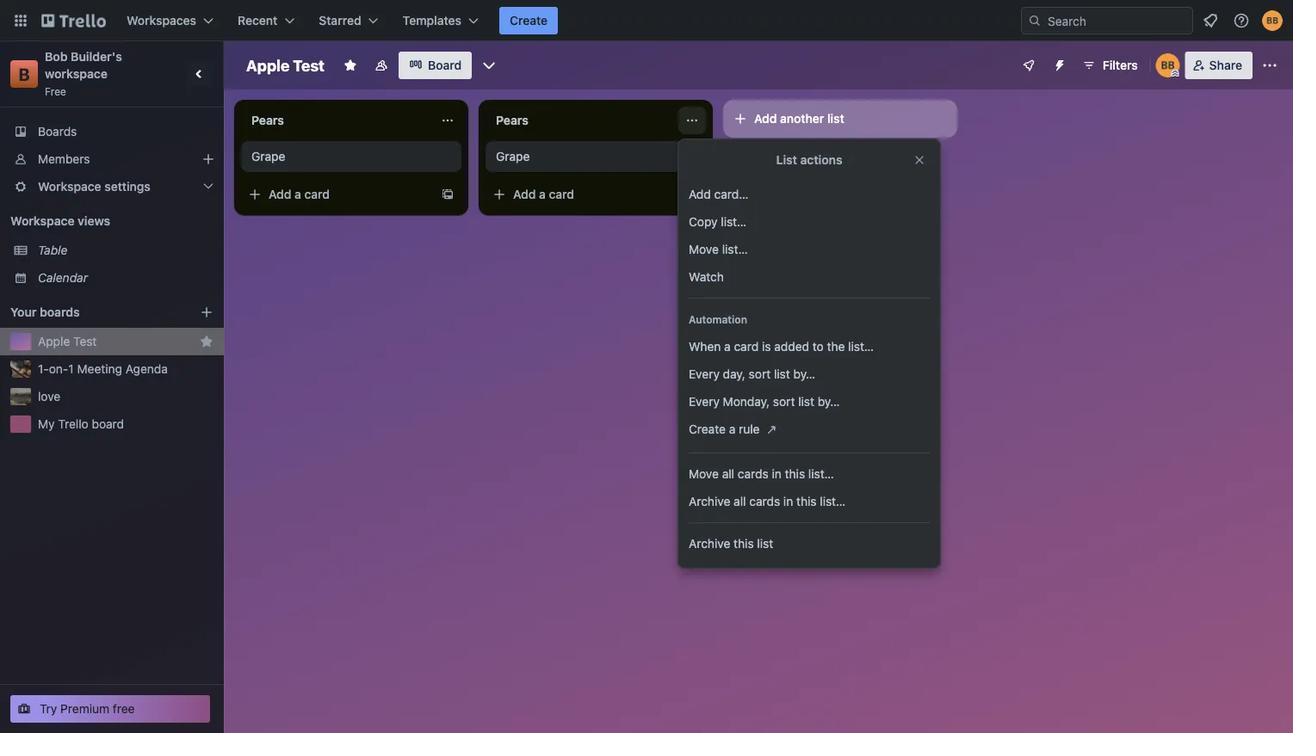 Task type: describe. For each thing, give the bounding box(es) containing it.
workspace views
[[10, 214, 110, 228]]

by… for every monday, sort list by…
[[818, 395, 840, 409]]

templates
[[403, 13, 462, 28]]

copy
[[689, 215, 718, 229]]

this for move all cards in this list…
[[785, 467, 806, 482]]

board
[[92, 417, 124, 432]]

bob builder (bobbuilder40) image
[[1263, 10, 1283, 31]]

1-
[[38, 362, 49, 376]]

all for move
[[722, 467, 735, 482]]

Search field
[[1042, 8, 1193, 34]]

filters button
[[1077, 52, 1144, 79]]

table link
[[38, 242, 214, 259]]

add a card button for second grape link from left
[[486, 181, 679, 208]]

archive all cards in this list…
[[689, 495, 846, 509]]

workspace for workspace views
[[10, 214, 75, 228]]

rule
[[739, 423, 760, 437]]

share
[[1210, 58, 1243, 72]]

add another list
[[755, 112, 845, 126]]

try
[[40, 702, 57, 717]]

my trello board
[[38, 417, 124, 432]]

share button
[[1186, 52, 1253, 79]]

b link
[[10, 60, 38, 88]]

add for second grape link from right add a card button
[[269, 187, 292, 202]]

create for create a rule
[[689, 423, 726, 437]]

1-on-1 meeting agenda link
[[38, 361, 214, 378]]

list inside 'archive this list' link
[[758, 537, 774, 551]]

every day, sort list by… link
[[679, 361, 941, 388]]

sort for day,
[[749, 367, 771, 382]]

views
[[78, 214, 110, 228]]

copy list…
[[689, 215, 747, 229]]

when a card is added to the list…
[[689, 340, 874, 354]]

workspaces
[[127, 13, 196, 28]]

archive this list
[[689, 537, 774, 551]]

monday,
[[723, 395, 770, 409]]

filters
[[1103, 58, 1138, 72]]

list inside every monday, sort list by… link
[[799, 395, 815, 409]]

apple test link
[[38, 333, 193, 351]]

2 vertical spatial this
[[734, 537, 754, 551]]

every day, sort list by…
[[689, 367, 816, 382]]

workspace settings button
[[0, 173, 224, 201]]

show menu image
[[1262, 57, 1279, 74]]

recent
[[238, 13, 278, 28]]

templates button
[[393, 7, 489, 34]]

recent button
[[227, 7, 305, 34]]

in for archive all cards in this list…
[[784, 495, 794, 509]]

my
[[38, 417, 55, 432]]

starred
[[319, 13, 362, 28]]

search image
[[1029, 14, 1042, 28]]

in for move all cards in this list…
[[772, 467, 782, 482]]

back to home image
[[41, 7, 106, 34]]

pears text field for second grape link from left
[[486, 107, 675, 134]]

bob builder's workspace free
[[45, 50, 125, 97]]

archive for archive all cards in this list…
[[689, 495, 731, 509]]

calendar link
[[38, 270, 214, 287]]

try premium free button
[[10, 696, 210, 724]]

members
[[38, 152, 90, 166]]

1 grape link from the left
[[252, 148, 451, 165]]

move for move list…
[[689, 242, 719, 257]]

bob builder's workspace link
[[45, 50, 125, 81]]

this member is an admin of this board. image
[[1172, 70, 1180, 78]]

love
[[38, 390, 61, 404]]

every monday, sort list by… link
[[679, 388, 941, 416]]

workspace settings
[[38, 180, 151, 194]]

automation
[[689, 314, 748, 326]]

apple inside text field
[[246, 56, 290, 75]]

list inside the add another list button
[[828, 112, 845, 126]]

agenda
[[126, 362, 168, 376]]

love link
[[38, 388, 214, 406]]

when a card is added to the list… link
[[679, 333, 941, 361]]

list… inside 'link'
[[809, 467, 835, 482]]

card inside when a card is added to the list… link
[[734, 340, 759, 354]]

boards
[[38, 124, 77, 139]]

2 grape from the left
[[496, 149, 530, 164]]

is
[[762, 340, 771, 354]]

calendar
[[38, 271, 88, 285]]

1-on-1 meeting agenda
[[38, 362, 168, 376]]

create button
[[500, 7, 558, 34]]

move all cards in this list…
[[689, 467, 835, 482]]

copy list… link
[[679, 208, 941, 236]]

move for move all cards in this list…
[[689, 467, 719, 482]]

boards link
[[0, 118, 224, 146]]

create from template… image for second grape link from left
[[686, 188, 699, 202]]

members link
[[0, 146, 224, 173]]

actions
[[801, 153, 843, 167]]

starred button
[[309, 7, 389, 34]]

watch link
[[679, 264, 941, 291]]

add another list button
[[724, 100, 958, 138]]

create a rule link
[[679, 416, 941, 446]]

2 grape link from the left
[[496, 148, 696, 165]]

0 horizontal spatial test
[[73, 335, 97, 349]]

sort for monday,
[[773, 395, 795, 409]]

try premium free
[[40, 702, 135, 717]]

list… down card…
[[721, 215, 747, 229]]

switch to… image
[[12, 12, 29, 29]]

create for create
[[510, 13, 548, 28]]

pears text field for second grape link from right
[[241, 107, 431, 134]]

list… down 'move all cards in this list…' 'link'
[[820, 495, 846, 509]]

workspaces button
[[116, 7, 224, 34]]



Task type: locate. For each thing, give the bounding box(es) containing it.
0 vertical spatial this
[[785, 467, 806, 482]]

1 pears text field from the left
[[241, 107, 431, 134]]

1 pears from the left
[[252, 113, 284, 127]]

move inside 'link'
[[689, 467, 719, 482]]

workspace up table
[[10, 214, 75, 228]]

builder's
[[71, 50, 122, 64]]

list right another
[[828, 112, 845, 126]]

all down create a rule
[[722, 467, 735, 482]]

add inside button
[[755, 112, 777, 126]]

watch
[[689, 270, 724, 284]]

1 horizontal spatial apple
[[246, 56, 290, 75]]

star or unstar board image
[[344, 59, 357, 72]]

1 horizontal spatial create
[[689, 423, 726, 437]]

move list…
[[689, 242, 748, 257]]

create
[[510, 13, 548, 28], [689, 423, 726, 437]]

on-
[[49, 362, 68, 376]]

meeting
[[77, 362, 122, 376]]

1 horizontal spatial add a card button
[[486, 181, 679, 208]]

2 horizontal spatial card
[[734, 340, 759, 354]]

test down your boards with 4 items element
[[73, 335, 97, 349]]

archive up archive this list
[[689, 495, 731, 509]]

0 horizontal spatial add a card button
[[241, 181, 434, 208]]

apple
[[246, 56, 290, 75], [38, 335, 70, 349]]

cards for move
[[738, 467, 769, 482]]

0 horizontal spatial add a card
[[269, 187, 330, 202]]

0 vertical spatial apple
[[246, 56, 290, 75]]

0 horizontal spatial sort
[[749, 367, 771, 382]]

all
[[722, 467, 735, 482], [734, 495, 746, 509]]

test left star or unstar board icon
[[293, 56, 325, 75]]

1 grape from the left
[[252, 149, 285, 164]]

list…
[[721, 215, 747, 229], [722, 242, 748, 257], [849, 340, 874, 354], [809, 467, 835, 482], [820, 495, 846, 509]]

table
[[38, 243, 68, 258]]

free
[[45, 85, 66, 97]]

in inside archive all cards in this list… link
[[784, 495, 794, 509]]

1 horizontal spatial grape
[[496, 149, 530, 164]]

cards
[[738, 467, 769, 482], [750, 495, 781, 509]]

1 vertical spatial sort
[[773, 395, 795, 409]]

automation image
[[1046, 52, 1071, 76]]

every monday, sort list by…
[[689, 395, 840, 409]]

1 vertical spatial by…
[[818, 395, 840, 409]]

move down create a rule
[[689, 467, 719, 482]]

your boards with 4 items element
[[10, 302, 174, 323]]

1 horizontal spatial create from template… image
[[686, 188, 699, 202]]

1 vertical spatial apple test
[[38, 335, 97, 349]]

your
[[10, 305, 37, 320]]

2 pears from the left
[[496, 113, 529, 127]]

card…
[[715, 187, 749, 202]]

move down the copy
[[689, 242, 719, 257]]

apple test inside apple test link
[[38, 335, 97, 349]]

0 horizontal spatial grape link
[[252, 148, 451, 165]]

apple test inside apple test text field
[[246, 56, 325, 75]]

0 vertical spatial apple test
[[246, 56, 325, 75]]

pears down customize views "icon" at the left of the page
[[496, 113, 529, 127]]

0 horizontal spatial card
[[305, 187, 330, 202]]

primary element
[[0, 0, 1294, 41]]

list
[[777, 153, 798, 167]]

0 vertical spatial create
[[510, 13, 548, 28]]

card for second grape link from left
[[549, 187, 575, 202]]

list inside every day, sort list by… link
[[774, 367, 791, 382]]

add for the add another list button
[[755, 112, 777, 126]]

1 create from template… image from the left
[[441, 188, 455, 202]]

by… for every day, sort list by…
[[794, 367, 816, 382]]

1 horizontal spatial grape link
[[496, 148, 696, 165]]

this down archive all cards in this list…
[[734, 537, 754, 551]]

2 pears text field from the left
[[486, 107, 675, 134]]

add board image
[[200, 306, 214, 320]]

1
[[68, 362, 74, 376]]

power ups image
[[1022, 59, 1036, 72]]

a
[[295, 187, 301, 202], [539, 187, 546, 202], [725, 340, 731, 354], [729, 423, 736, 437]]

workspace inside popup button
[[38, 180, 101, 194]]

this inside 'link'
[[785, 467, 806, 482]]

add a card button for second grape link from right
[[241, 181, 434, 208]]

1 vertical spatial archive
[[689, 537, 731, 551]]

by… inside every day, sort list by… link
[[794, 367, 816, 382]]

workspace navigation collapse icon image
[[188, 62, 212, 86]]

apple test up 1
[[38, 335, 97, 349]]

0 horizontal spatial in
[[772, 467, 782, 482]]

workspace down members
[[38, 180, 101, 194]]

apple up on-
[[38, 335, 70, 349]]

my trello board link
[[38, 416, 214, 433]]

all down move all cards in this list…
[[734, 495, 746, 509]]

1 archive from the top
[[689, 495, 731, 509]]

0 horizontal spatial pears
[[252, 113, 284, 127]]

workspace for workspace settings
[[38, 180, 101, 194]]

the
[[827, 340, 845, 354]]

all for archive
[[734, 495, 746, 509]]

in inside 'move all cards in this list…' 'link'
[[772, 467, 782, 482]]

by… down every day, sort list by… link
[[818, 395, 840, 409]]

add a card button
[[241, 181, 434, 208], [486, 181, 679, 208]]

1 vertical spatial test
[[73, 335, 97, 349]]

0 horizontal spatial create from template… image
[[441, 188, 455, 202]]

pears down apple test text field
[[252, 113, 284, 127]]

pears
[[252, 113, 284, 127], [496, 113, 529, 127]]

0 horizontal spatial apple
[[38, 335, 70, 349]]

free
[[113, 702, 135, 717]]

list
[[828, 112, 845, 126], [774, 367, 791, 382], [799, 395, 815, 409], [758, 537, 774, 551]]

1 horizontal spatial apple test
[[246, 56, 325, 75]]

sort right day,
[[749, 367, 771, 382]]

board
[[428, 58, 462, 72]]

boards
[[40, 305, 80, 320]]

added
[[775, 340, 810, 354]]

1 vertical spatial all
[[734, 495, 746, 509]]

b
[[18, 64, 30, 84]]

board link
[[399, 52, 472, 79]]

by…
[[794, 367, 816, 382], [818, 395, 840, 409]]

to
[[813, 340, 824, 354]]

1 vertical spatial in
[[784, 495, 794, 509]]

workspace
[[38, 180, 101, 194], [10, 214, 75, 228]]

cards inside 'link'
[[738, 467, 769, 482]]

create from template… image
[[441, 188, 455, 202], [686, 188, 699, 202]]

create from template… image for second grape link from right
[[441, 188, 455, 202]]

sort down every day, sort list by… link
[[773, 395, 795, 409]]

1 horizontal spatial card
[[549, 187, 575, 202]]

add card… link
[[679, 181, 941, 208]]

2 move from the top
[[689, 467, 719, 482]]

list down archive all cards in this list…
[[758, 537, 774, 551]]

0 vertical spatial every
[[689, 367, 720, 382]]

this down 'move all cards in this list…' 'link'
[[797, 495, 817, 509]]

customize views image
[[481, 57, 498, 74]]

add a card
[[269, 187, 330, 202], [513, 187, 575, 202]]

every up create a rule
[[689, 395, 720, 409]]

in down 'move all cards in this list…' 'link'
[[784, 495, 794, 509]]

day,
[[723, 367, 746, 382]]

bob builder (bobbuilder40) image
[[1157, 53, 1181, 78]]

0 horizontal spatial by…
[[794, 367, 816, 382]]

0 notifications image
[[1201, 10, 1221, 31]]

0 vertical spatial by…
[[794, 367, 816, 382]]

cards down move all cards in this list…
[[750, 495, 781, 509]]

apple test down the recent dropdown button
[[246, 56, 325, 75]]

grape
[[252, 149, 285, 164], [496, 149, 530, 164]]

trello
[[58, 417, 89, 432]]

1 horizontal spatial in
[[784, 495, 794, 509]]

1 horizontal spatial test
[[293, 56, 325, 75]]

1 horizontal spatial pears
[[496, 113, 529, 127]]

archive for archive this list
[[689, 537, 731, 551]]

0 vertical spatial move
[[689, 242, 719, 257]]

1 vertical spatial this
[[797, 495, 817, 509]]

2 add a card from the left
[[513, 187, 575, 202]]

starred icon image
[[200, 335, 214, 349]]

this
[[785, 467, 806, 482], [797, 495, 817, 509], [734, 537, 754, 551]]

open information menu image
[[1234, 12, 1251, 29]]

archive this list link
[[679, 531, 941, 558]]

cards up archive all cards in this list…
[[738, 467, 769, 482]]

1 add a card from the left
[[269, 187, 330, 202]]

2 create from template… image from the left
[[686, 188, 699, 202]]

list… up archive all cards in this list… link on the right bottom
[[809, 467, 835, 482]]

in up archive all cards in this list…
[[772, 467, 782, 482]]

0 vertical spatial in
[[772, 467, 782, 482]]

0 vertical spatial cards
[[738, 467, 769, 482]]

Pears text field
[[241, 107, 431, 134], [486, 107, 675, 134]]

every
[[689, 367, 720, 382], [689, 395, 720, 409]]

0 vertical spatial test
[[293, 56, 325, 75]]

when
[[689, 340, 721, 354]]

archive down archive all cards in this list…
[[689, 537, 731, 551]]

archive all cards in this list… link
[[679, 488, 941, 516]]

your boards
[[10, 305, 80, 320]]

0 vertical spatial all
[[722, 467, 735, 482]]

card for second grape link from right
[[305, 187, 330, 202]]

move
[[689, 242, 719, 257], [689, 467, 719, 482]]

list… down copy list…
[[722, 242, 748, 257]]

every for every monday, sort list by…
[[689, 395, 720, 409]]

1 vertical spatial cards
[[750, 495, 781, 509]]

2 every from the top
[[689, 395, 720, 409]]

0 horizontal spatial apple test
[[38, 335, 97, 349]]

2 add a card button from the left
[[486, 181, 679, 208]]

2 archive from the top
[[689, 537, 731, 551]]

grape link
[[252, 148, 451, 165], [496, 148, 696, 165]]

premium
[[60, 702, 110, 717]]

1 vertical spatial apple
[[38, 335, 70, 349]]

by… down when a card is added to the list… link
[[794, 367, 816, 382]]

1 vertical spatial every
[[689, 395, 720, 409]]

1 horizontal spatial sort
[[773, 395, 795, 409]]

cards for archive
[[750, 495, 781, 509]]

0 horizontal spatial create
[[510, 13, 548, 28]]

0 vertical spatial workspace
[[38, 180, 101, 194]]

test
[[293, 56, 325, 75], [73, 335, 97, 349]]

add for second grape link from left add a card button
[[513, 187, 536, 202]]

1 vertical spatial create
[[689, 423, 726, 437]]

archive
[[689, 495, 731, 509], [689, 537, 731, 551]]

Board name text field
[[238, 52, 333, 79]]

list… right the
[[849, 340, 874, 354]]

1 move from the top
[[689, 242, 719, 257]]

create inside button
[[510, 13, 548, 28]]

list down every day, sort list by… link
[[799, 395, 815, 409]]

move list… link
[[679, 236, 941, 264]]

0 horizontal spatial pears text field
[[241, 107, 431, 134]]

list actions
[[777, 153, 843, 167]]

1 vertical spatial workspace
[[10, 214, 75, 228]]

workspace
[[45, 67, 108, 81]]

1 horizontal spatial add a card
[[513, 187, 575, 202]]

add card…
[[689, 187, 749, 202]]

apple down the recent dropdown button
[[246, 56, 290, 75]]

card
[[305, 187, 330, 202], [549, 187, 575, 202], [734, 340, 759, 354]]

this for archive all cards in this list…
[[797, 495, 817, 509]]

workspace visible image
[[375, 59, 388, 72]]

add
[[755, 112, 777, 126], [269, 187, 292, 202], [513, 187, 536, 202], [689, 187, 711, 202]]

test inside text field
[[293, 56, 325, 75]]

0 vertical spatial archive
[[689, 495, 731, 509]]

1 add a card button from the left
[[241, 181, 434, 208]]

1 horizontal spatial by…
[[818, 395, 840, 409]]

create a rule
[[689, 423, 760, 437]]

settings
[[104, 180, 151, 194]]

move all cards in this list… link
[[679, 461, 941, 488]]

0 horizontal spatial grape
[[252, 149, 285, 164]]

1 horizontal spatial pears text field
[[486, 107, 675, 134]]

1 vertical spatial move
[[689, 467, 719, 482]]

every for every day, sort list by…
[[689, 367, 720, 382]]

by… inside every monday, sort list by… link
[[818, 395, 840, 409]]

this up archive all cards in this list… link on the right bottom
[[785, 467, 806, 482]]

1 every from the top
[[689, 367, 720, 382]]

0 vertical spatial sort
[[749, 367, 771, 382]]

another
[[781, 112, 825, 126]]

all inside 'link'
[[722, 467, 735, 482]]

bob
[[45, 50, 68, 64]]

every down when
[[689, 367, 720, 382]]

list down the when a card is added to the list…
[[774, 367, 791, 382]]



Task type: vqa. For each thing, say whether or not it's contained in the screenshot.
the Templates
yes



